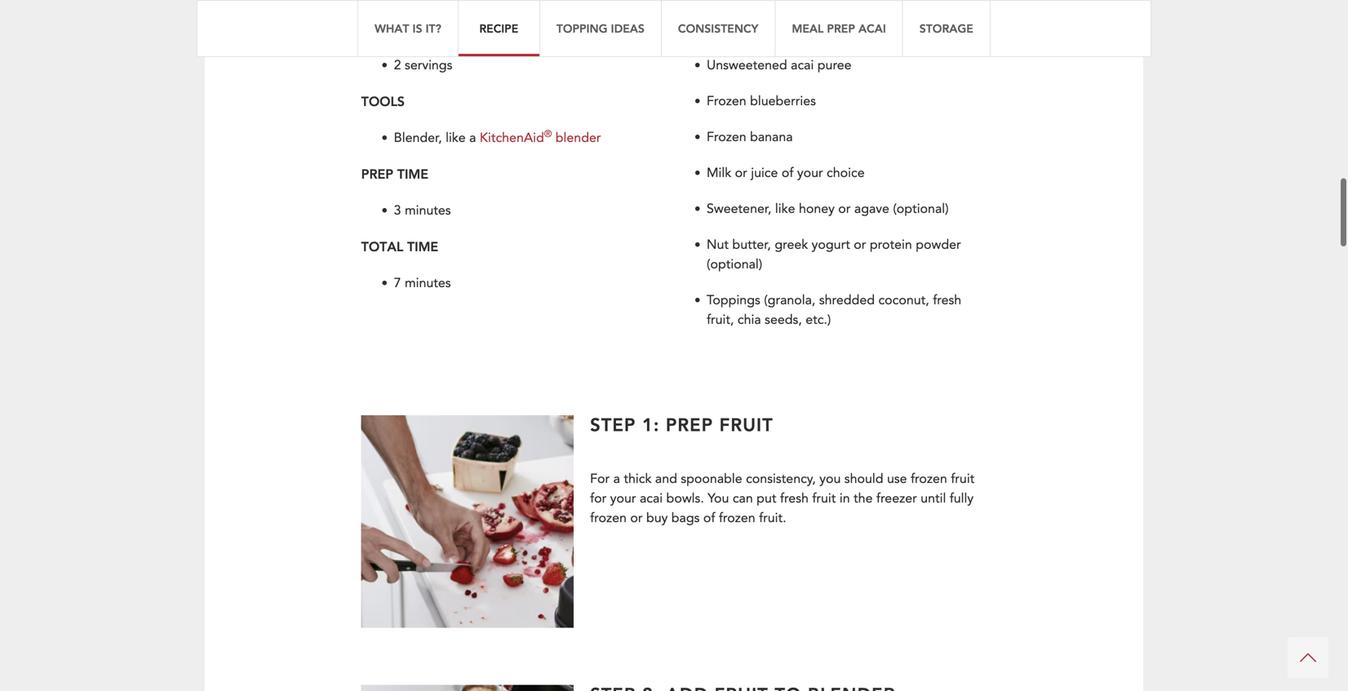 Task type: describe. For each thing, give the bounding box(es) containing it.
milk or juice of your choice
[[707, 164, 865, 182]]

fully
[[950, 490, 974, 508]]

consistency
[[678, 21, 759, 36]]

is
[[413, 21, 422, 36]]

fruit
[[720, 413, 774, 436]]

butter,
[[732, 236, 771, 254]]

powder
[[916, 236, 961, 254]]

fruit.
[[759, 509, 786, 527]]

yields
[[361, 20, 405, 37]]

thick
[[624, 470, 652, 488]]

or inside nut butter, greek yogurt or protein powder (optional)
[[854, 236, 866, 254]]

topping
[[556, 21, 608, 36]]

meal prep acai
[[792, 21, 886, 36]]

for
[[590, 470, 610, 488]]

you
[[820, 470, 841, 488]]

the
[[854, 490, 873, 508]]

or left "agave" on the right
[[838, 200, 851, 218]]

tools
[[361, 93, 405, 110]]

2 servings
[[394, 56, 452, 74]]

it?
[[426, 21, 441, 36]]

toppings (granola, shredded coconut, fresh fruit, chia seeds, etc.)
[[707, 292, 962, 329]]

juice
[[751, 164, 778, 182]]

prep time
[[361, 165, 429, 183]]

ingredients
[[674, 20, 769, 37]]

in
[[840, 490, 850, 508]]

1 horizontal spatial prep
[[666, 413, 713, 436]]

acai inside button
[[859, 21, 886, 36]]

ideas
[[611, 21, 645, 36]]

frozen for frozen banana
[[707, 128, 747, 146]]

1 horizontal spatial acai
[[791, 56, 814, 74]]

unsweetened
[[707, 56, 787, 74]]

you
[[708, 490, 729, 508]]

blender
[[556, 129, 601, 147]]

kitchenaid® blender filled with strawberries, blueberries and pomegranate seeds image
[[361, 685, 574, 691]]

until
[[921, 490, 946, 508]]

consistency,
[[746, 470, 816, 488]]

time for prep time
[[397, 165, 429, 183]]

person slicing fresh fruit on a white cutting board image
[[361, 416, 574, 628]]

can
[[733, 490, 753, 508]]

etc.)
[[806, 311, 831, 329]]

agave
[[854, 200, 890, 218]]

meal prep acai button
[[775, 0, 902, 57]]

minutes for 7 minutes
[[405, 274, 451, 292]]

fresh inside toppings (granola, shredded coconut, fresh fruit, chia seeds, etc.)
[[933, 292, 962, 309]]

(optional) inside nut butter, greek yogurt or protein powder (optional)
[[707, 256, 762, 274]]

frozen blueberries
[[707, 92, 820, 110]]

time for total time
[[407, 238, 438, 255]]

0 vertical spatial your
[[797, 164, 823, 182]]

toppings
[[707, 292, 761, 309]]

prep
[[827, 21, 855, 36]]

servings
[[405, 56, 452, 74]]

shredded
[[819, 292, 875, 309]]

1:
[[642, 413, 660, 436]]

®
[[544, 127, 552, 141]]

chia
[[738, 311, 761, 329]]

meal
[[792, 21, 824, 36]]

what is it? button
[[358, 0, 458, 57]]

step 1: prep fruit
[[590, 413, 774, 436]]

7 minutes
[[394, 274, 451, 292]]

0 vertical spatial of
[[782, 164, 794, 182]]

freezer
[[877, 490, 917, 508]]

spoonable
[[681, 470, 742, 488]]

7
[[394, 274, 401, 292]]

put
[[757, 490, 777, 508]]

bags
[[672, 509, 700, 527]]

topping ideas button
[[539, 0, 661, 57]]



Task type: locate. For each thing, give the bounding box(es) containing it.
use
[[887, 470, 907, 488]]

(optional)
[[893, 200, 949, 218], [707, 256, 762, 274]]

step
[[590, 413, 636, 436]]

acai right prep
[[859, 21, 886, 36]]

1 vertical spatial time
[[407, 238, 438, 255]]

blueberries
[[750, 92, 816, 110]]

0 horizontal spatial like
[[446, 129, 466, 147]]

0 vertical spatial fresh
[[933, 292, 962, 309]]

0 vertical spatial time
[[397, 165, 429, 183]]

frozen down unsweetened
[[707, 92, 747, 110]]

fresh
[[933, 292, 962, 309], [780, 490, 809, 508]]

1 vertical spatial prep
[[666, 413, 713, 436]]

2 frozen from the top
[[707, 128, 747, 146]]

prep up total
[[361, 165, 393, 183]]

1 vertical spatial acai
[[791, 56, 814, 74]]

for a thick and spoonable consistency, you should use frozen fruit for your acai bowls. you can put fresh fruit in the freezer until fully frozen or buy bags of frozen fruit.
[[590, 470, 975, 527]]

fruit down you
[[812, 490, 836, 508]]

0 horizontal spatial a
[[469, 129, 476, 147]]

3 minutes
[[394, 202, 451, 220]]

0 vertical spatial acai
[[859, 21, 886, 36]]

of inside for a thick and spoonable consistency, you should use frozen fruit for your acai bowls. you can put fresh fruit in the freezer until fully frozen or buy bags of frozen fruit.
[[703, 509, 715, 527]]

2 minutes from the top
[[405, 274, 451, 292]]

greek
[[775, 236, 808, 254]]

1 horizontal spatial your
[[797, 164, 823, 182]]

of
[[782, 164, 794, 182], [703, 509, 715, 527]]

1 horizontal spatial fruit
[[951, 470, 975, 488]]

0 vertical spatial fruit
[[951, 470, 975, 488]]

or inside for a thick and spoonable consistency, you should use frozen fruit for your acai bowls. you can put fresh fruit in the freezer until fully frozen or buy bags of frozen fruit.
[[630, 509, 643, 527]]

2 horizontal spatial acai
[[859, 21, 886, 36]]

0 horizontal spatial of
[[703, 509, 715, 527]]

prep
[[361, 165, 393, 183], [666, 413, 713, 436]]

like left honey
[[775, 200, 795, 218]]

2
[[394, 56, 401, 74]]

acai left puree
[[791, 56, 814, 74]]

0 horizontal spatial prep
[[361, 165, 393, 183]]

your left choice
[[797, 164, 823, 182]]

(optional) up powder
[[893, 200, 949, 218]]

fresh right the coconut,
[[933, 292, 962, 309]]

0 horizontal spatial fresh
[[780, 490, 809, 508]]

banana
[[750, 128, 793, 146]]

a inside 'blender, like a kitchenaid ® blender'
[[469, 129, 476, 147]]

your
[[797, 164, 823, 182], [610, 490, 636, 508]]

1 horizontal spatial a
[[613, 470, 620, 488]]

nut
[[707, 236, 729, 254]]

protein
[[870, 236, 912, 254]]

1 vertical spatial (optional)
[[707, 256, 762, 274]]

your inside for a thick and spoonable consistency, you should use frozen fruit for your acai bowls. you can put fresh fruit in the freezer until fully frozen or buy bags of frozen fruit.
[[610, 490, 636, 508]]

bowls.
[[666, 490, 704, 508]]

like inside 'blender, like a kitchenaid ® blender'
[[446, 129, 466, 147]]

frozen down for
[[590, 509, 627, 527]]

minutes right 7
[[405, 274, 451, 292]]

1 vertical spatial minutes
[[405, 274, 451, 292]]

fresh inside for a thick and spoonable consistency, you should use frozen fruit for your acai bowls. you can put fresh fruit in the freezer until fully frozen or buy bags of frozen fruit.
[[780, 490, 809, 508]]

0 vertical spatial minutes
[[405, 202, 451, 220]]

your down thick
[[610, 490, 636, 508]]

frozen for frozen blueberries
[[707, 92, 747, 110]]

of down the you
[[703, 509, 715, 527]]

1 vertical spatial a
[[613, 470, 620, 488]]

minutes
[[405, 202, 451, 220], [405, 274, 451, 292]]

acai
[[859, 21, 886, 36], [791, 56, 814, 74], [640, 490, 663, 508]]

should
[[845, 470, 884, 488]]

a left the kitchenaid at top left
[[469, 129, 476, 147]]

like for honey
[[775, 200, 795, 218]]

acai inside for a thick and spoonable consistency, you should use frozen fruit for your acai bowls. you can put fresh fruit in the freezer until fully frozen or buy bags of frozen fruit.
[[640, 490, 663, 508]]

frozen
[[707, 92, 747, 110], [707, 128, 747, 146]]

blender, like a kitchenaid ® blender
[[394, 127, 601, 147]]

1 vertical spatial fresh
[[780, 490, 809, 508]]

0 horizontal spatial acai
[[640, 490, 663, 508]]

1 horizontal spatial fresh
[[933, 292, 962, 309]]

2 horizontal spatial frozen
[[911, 470, 947, 488]]

frozen down can
[[719, 509, 756, 527]]

1 frozen from the top
[[707, 92, 747, 110]]

fruit
[[951, 470, 975, 488], [812, 490, 836, 508]]

0 horizontal spatial your
[[610, 490, 636, 508]]

nut butter, greek yogurt or protein powder (optional)
[[707, 236, 961, 274]]

1 vertical spatial like
[[775, 200, 795, 218]]

1 horizontal spatial of
[[782, 164, 794, 182]]

time down 3 minutes
[[407, 238, 438, 255]]

1 vertical spatial fruit
[[812, 490, 836, 508]]

a
[[469, 129, 476, 147], [613, 470, 620, 488]]

1 horizontal spatial frozen
[[719, 509, 756, 527]]

frozen up milk on the top
[[707, 128, 747, 146]]

1 minutes from the top
[[405, 202, 451, 220]]

1 vertical spatial your
[[610, 490, 636, 508]]

sweetener,
[[707, 200, 772, 218]]

fruit,
[[707, 311, 734, 329]]

coconut,
[[879, 292, 929, 309]]

0 vertical spatial like
[[446, 129, 466, 147]]

0 horizontal spatial frozen
[[590, 509, 627, 527]]

choice
[[827, 164, 865, 182]]

of right juice at the top right of page
[[782, 164, 794, 182]]

1 vertical spatial of
[[703, 509, 715, 527]]

or right milk on the top
[[735, 164, 747, 182]]

frozen banana
[[707, 128, 793, 146]]

0 vertical spatial prep
[[361, 165, 393, 183]]

unsweetened acai puree
[[707, 56, 855, 74]]

fruit up fully
[[951, 470, 975, 488]]

0 vertical spatial a
[[469, 129, 476, 147]]

total
[[361, 238, 403, 255]]

recipe
[[479, 21, 519, 36]]

(granola,
[[764, 292, 816, 309]]

a inside for a thick and spoonable consistency, you should use frozen fruit for your acai bowls. you can put fresh fruit in the freezer until fully frozen or buy bags of frozen fruit.
[[613, 470, 620, 488]]

milk
[[707, 164, 731, 182]]

frozen
[[911, 470, 947, 488], [590, 509, 627, 527], [719, 509, 756, 527]]

1 horizontal spatial (optional)
[[893, 200, 949, 218]]

1 vertical spatial frozen
[[707, 128, 747, 146]]

2 vertical spatial acai
[[640, 490, 663, 508]]

or
[[735, 164, 747, 182], [838, 200, 851, 218], [854, 236, 866, 254], [630, 509, 643, 527]]

storage
[[920, 21, 974, 36]]

what is it?
[[375, 21, 441, 36]]

or left buy
[[630, 509, 643, 527]]

3
[[394, 202, 401, 220]]

minutes right 3
[[405, 202, 451, 220]]

0 horizontal spatial fruit
[[812, 490, 836, 508]]

acai up buy
[[640, 490, 663, 508]]

time
[[397, 165, 429, 183], [407, 238, 438, 255]]

puree
[[818, 56, 852, 74]]

buy
[[646, 509, 668, 527]]

and
[[655, 470, 677, 488]]

time down blender,
[[397, 165, 429, 183]]

yogurt
[[812, 236, 850, 254]]

frozen up until
[[911, 470, 947, 488]]

0 vertical spatial (optional)
[[893, 200, 949, 218]]

like for a
[[446, 129, 466, 147]]

kitchenaid
[[480, 129, 544, 147]]

storage button
[[902, 0, 991, 57]]

topping ideas
[[556, 21, 645, 36]]

consistency button
[[661, 0, 775, 57]]

honey
[[799, 200, 835, 218]]

prep right 1:
[[666, 413, 713, 436]]

total time
[[361, 238, 438, 255]]

what
[[375, 21, 409, 36]]

(optional) down nut
[[707, 256, 762, 274]]

like right blender,
[[446, 129, 466, 147]]

0 vertical spatial frozen
[[707, 92, 747, 110]]

0 horizontal spatial (optional)
[[707, 256, 762, 274]]

seeds,
[[765, 311, 802, 329]]

minutes for 3 minutes
[[405, 202, 451, 220]]

a right for
[[613, 470, 620, 488]]

fresh down consistency, at bottom right
[[780, 490, 809, 508]]

1 horizontal spatial like
[[775, 200, 795, 218]]

for
[[590, 490, 607, 508]]

blender,
[[394, 129, 442, 147]]

recipe button
[[458, 0, 539, 57]]

or right yogurt
[[854, 236, 866, 254]]

sweetener, like honey or agave (optional)
[[707, 200, 949, 218]]



Task type: vqa. For each thing, say whether or not it's contained in the screenshot.
Manuals & Documents LINK
no



